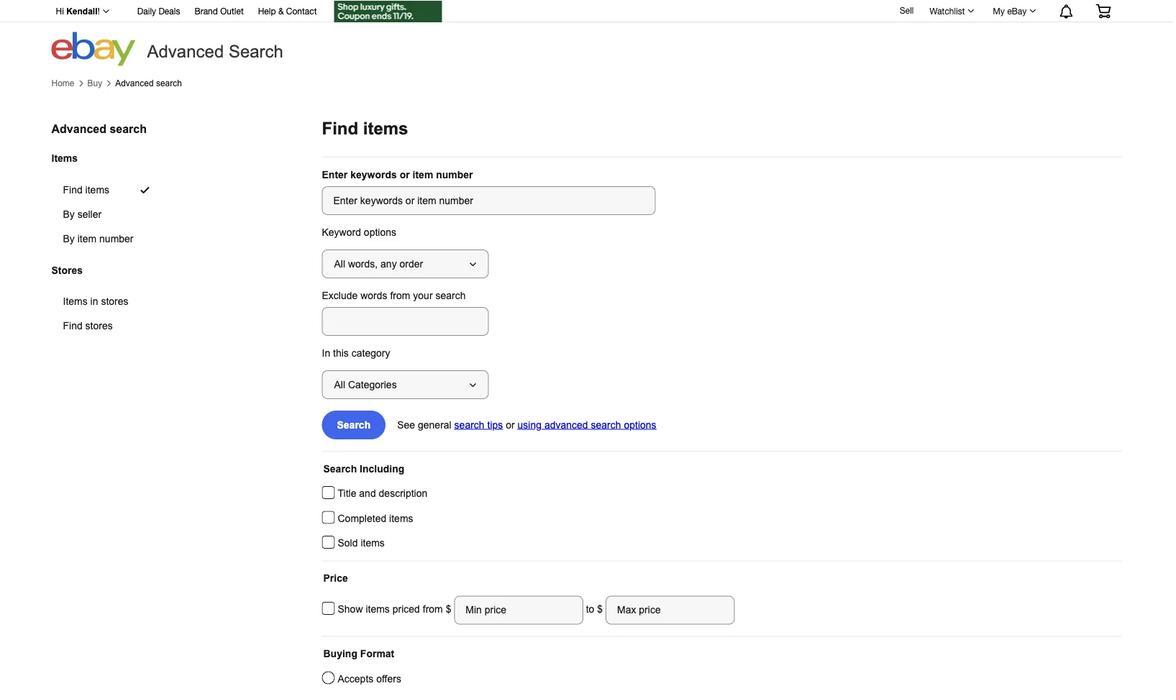 Task type: vqa. For each thing, say whether or not it's contained in the screenshot.
left from
yes



Task type: describe. For each thing, give the bounding box(es) containing it.
see general search tips or using advanced search options
[[397, 420, 657, 431]]

1 vertical spatial advanced search
[[51, 122, 147, 135]]

search including
[[323, 463, 405, 475]]

help & contact link
[[258, 4, 317, 20]]

1 vertical spatial find items
[[63, 184, 109, 196]]

find stores
[[63, 321, 113, 332]]

advanced search link
[[115, 78, 182, 88]]

2 vertical spatial advanced
[[51, 122, 106, 135]]

items up enter keywords or item number on the left top
[[363, 119, 408, 138]]

brand outlet link
[[195, 4, 244, 20]]

show
[[338, 604, 363, 615]]

0 vertical spatial or
[[400, 169, 410, 180]]

by for by seller
[[63, 209, 75, 220]]

sold
[[338, 538, 358, 549]]

my ebay
[[993, 6, 1027, 16]]

advanced
[[545, 420, 588, 431]]

stores inside 'link'
[[85, 321, 113, 332]]

including
[[360, 463, 405, 475]]

banner containing sell
[[48, 0, 1122, 66]]

buy
[[87, 78, 102, 88]]

search right your
[[436, 290, 466, 301]]

contact
[[286, 6, 317, 16]]

Exclude words from your search text field
[[322, 307, 489, 336]]

exclude
[[322, 290, 358, 301]]

items up seller
[[85, 184, 109, 196]]

sell link
[[894, 5, 921, 15]]

sell
[[900, 5, 914, 15]]

my ebay link
[[986, 2, 1043, 19]]

search down advanced search
[[156, 78, 182, 88]]

see
[[397, 420, 415, 431]]

in this category
[[322, 348, 390, 359]]

outlet
[[220, 6, 244, 16]]

find for 'find items' link
[[63, 184, 83, 196]]

enter keywords or item number
[[322, 169, 473, 180]]

0 vertical spatial search
[[229, 42, 283, 61]]

1 horizontal spatial from
[[423, 604, 443, 615]]

in
[[322, 348, 330, 359]]

&
[[278, 6, 284, 16]]

by seller link
[[51, 202, 168, 227]]

home
[[51, 78, 74, 88]]

buying format
[[323, 649, 395, 660]]

title
[[338, 488, 357, 499]]

search button
[[322, 411, 386, 440]]

brand outlet
[[195, 6, 244, 16]]

find stores link
[[51, 314, 163, 339]]

general
[[418, 420, 452, 431]]

completed
[[338, 513, 387, 524]]

daily
[[137, 6, 156, 16]]

account navigation
[[48, 0, 1122, 24]]

using
[[518, 420, 542, 431]]

price
[[323, 573, 348, 584]]

and
[[359, 488, 376, 499]]

0 vertical spatial advanced search
[[115, 78, 182, 88]]

show items priced from
[[338, 604, 446, 615]]

items for items in stores
[[63, 296, 88, 307]]

search tips link
[[454, 420, 503, 431]]

find for find stores 'link'
[[63, 321, 83, 332]]

0 vertical spatial options
[[364, 227, 397, 238]]

stores inside "link"
[[101, 296, 128, 307]]

category
[[352, 348, 390, 359]]

search for search including
[[323, 463, 357, 475]]

seller
[[78, 209, 102, 220]]

buying
[[323, 649, 358, 660]]

tips
[[488, 420, 503, 431]]

by item number link
[[51, 227, 168, 251]]

daily deals link
[[137, 4, 180, 20]]

kendall
[[66, 6, 98, 16]]

search right 'advanced' on the bottom of page
[[591, 420, 621, 431]]

0 vertical spatial advanced
[[147, 42, 224, 61]]

items for items
[[51, 153, 78, 164]]

ebay
[[1008, 6, 1027, 16]]

Enter minimum price range value, $ text field
[[454, 596, 583, 625]]



Task type: locate. For each thing, give the bounding box(es) containing it.
find up enter
[[322, 119, 358, 138]]

by down by seller
[[63, 233, 75, 244]]

2 vertical spatial search
[[323, 463, 357, 475]]

1 vertical spatial items
[[63, 296, 88, 307]]

buy link
[[87, 78, 102, 88]]

or
[[400, 169, 410, 180], [506, 420, 515, 431]]

items in stores link
[[51, 290, 163, 314]]

stores
[[51, 265, 83, 276]]

using advanced search options link
[[518, 420, 657, 431]]

keyword
[[322, 227, 361, 238]]

items right show on the bottom left
[[366, 604, 390, 615]]

completed items
[[338, 513, 413, 524]]

by item number
[[63, 233, 134, 244]]

advanced
[[147, 42, 224, 61], [115, 78, 154, 88], [51, 122, 106, 135]]

1 $ from the left
[[446, 604, 454, 615]]

sold items
[[338, 538, 385, 549]]

number
[[436, 169, 473, 180], [99, 233, 134, 244]]

title and description
[[338, 488, 428, 499]]

Enter keywords or item number text field
[[322, 186, 656, 215]]

stores down items in stores
[[85, 321, 113, 332]]

advanced search
[[147, 42, 283, 61]]

stores right in
[[101, 296, 128, 307]]

items in stores
[[63, 296, 128, 307]]

items inside "link"
[[63, 296, 88, 307]]

number up enter keywords or item number text box
[[436, 169, 473, 180]]

find
[[322, 119, 358, 138], [63, 184, 83, 196], [63, 321, 83, 332]]

keyword options
[[322, 227, 397, 238]]

advanced down deals
[[147, 42, 224, 61]]

priced
[[393, 604, 420, 615]]

or right 'tips'
[[506, 420, 515, 431]]

words
[[361, 290, 388, 301]]

find items
[[322, 119, 408, 138], [63, 184, 109, 196]]

search up search including
[[337, 420, 371, 431]]

your shopping cart image
[[1096, 4, 1112, 18]]

to $
[[583, 604, 606, 615]]

1 horizontal spatial item
[[413, 169, 433, 180]]

search up title
[[323, 463, 357, 475]]

$ right to
[[597, 604, 603, 615]]

1 vertical spatial find
[[63, 184, 83, 196]]

accepts offers
[[338, 674, 402, 685]]

item down seller
[[78, 233, 97, 244]]

watchlist
[[930, 6, 965, 16]]

1 vertical spatial number
[[99, 233, 134, 244]]

search for search button
[[337, 420, 371, 431]]

0 horizontal spatial $
[[446, 604, 454, 615]]

1 by from the top
[[63, 209, 75, 220]]

items left in
[[63, 296, 88, 307]]

items right sold
[[361, 538, 385, 549]]

0 vertical spatial number
[[436, 169, 473, 180]]

accepts
[[338, 674, 374, 685]]

keywords
[[351, 169, 397, 180]]

enter
[[322, 169, 348, 180]]

home link
[[51, 78, 74, 88]]

0 horizontal spatial number
[[99, 233, 134, 244]]

banner
[[48, 0, 1122, 66]]

help & contact
[[258, 6, 317, 16]]

by
[[63, 209, 75, 220], [63, 233, 75, 244]]

item
[[413, 169, 433, 180], [78, 233, 97, 244]]

1 vertical spatial by
[[63, 233, 75, 244]]

1 vertical spatial or
[[506, 420, 515, 431]]

1 vertical spatial advanced
[[115, 78, 154, 88]]

options
[[364, 227, 397, 238], [624, 420, 657, 431]]

in
[[90, 296, 98, 307]]

items
[[51, 153, 78, 164], [63, 296, 88, 307]]

exclude words from your search
[[322, 290, 466, 301]]

search down help at left top
[[229, 42, 283, 61]]

stores
[[101, 296, 128, 307], [85, 321, 113, 332]]

get the coupon image
[[334, 1, 442, 22]]

watchlist link
[[922, 2, 981, 19]]

number down by seller link
[[99, 233, 134, 244]]

2 $ from the left
[[597, 604, 603, 615]]

by seller
[[63, 209, 102, 220]]

find inside 'link'
[[63, 321, 83, 332]]

format
[[360, 649, 395, 660]]

search
[[156, 78, 182, 88], [110, 122, 147, 135], [436, 290, 466, 301], [454, 420, 485, 431], [591, 420, 621, 431]]

my
[[993, 6, 1005, 16]]

0 vertical spatial find items
[[322, 119, 408, 138]]

brand
[[195, 6, 218, 16]]

1 horizontal spatial options
[[624, 420, 657, 431]]

from right priced
[[423, 604, 443, 615]]

by left seller
[[63, 209, 75, 220]]

$ right priced
[[446, 604, 454, 615]]

items down description in the left bottom of the page
[[389, 513, 413, 524]]

0 vertical spatial by
[[63, 209, 75, 220]]

search down the advanced search link
[[110, 122, 147, 135]]

find items up seller
[[63, 184, 109, 196]]

this
[[333, 348, 349, 359]]

help
[[258, 6, 276, 16]]

daily deals
[[137, 6, 180, 16]]

by for by item number
[[63, 233, 75, 244]]

find items link
[[51, 178, 168, 202]]

0 vertical spatial find
[[322, 119, 358, 138]]

1 vertical spatial stores
[[85, 321, 113, 332]]

items up 'find items' link
[[51, 153, 78, 164]]

1 horizontal spatial find items
[[322, 119, 408, 138]]

your
[[413, 290, 433, 301]]

description
[[379, 488, 428, 499]]

from left your
[[390, 290, 410, 301]]

1 vertical spatial item
[[78, 233, 97, 244]]

to
[[586, 604, 595, 615]]

0 horizontal spatial or
[[400, 169, 410, 180]]

2 by from the top
[[63, 233, 75, 244]]

offers
[[376, 674, 402, 685]]

1 vertical spatial options
[[624, 420, 657, 431]]

items
[[363, 119, 408, 138], [85, 184, 109, 196], [389, 513, 413, 524], [361, 538, 385, 549], [366, 604, 390, 615]]

0 horizontal spatial item
[[78, 233, 97, 244]]

hi
[[56, 6, 64, 16]]

advanced down buy 'link' at left
[[51, 122, 106, 135]]

0 horizontal spatial from
[[390, 290, 410, 301]]

deals
[[159, 6, 180, 16]]

advanced search right buy
[[115, 78, 182, 88]]

hi kendall !
[[56, 6, 100, 16]]

advanced right buy
[[115, 78, 154, 88]]

1 horizontal spatial or
[[506, 420, 515, 431]]

or right keywords on the top left of the page
[[400, 169, 410, 180]]

Enter maximum price range value, $ text field
[[606, 596, 735, 625]]

$
[[446, 604, 454, 615], [597, 604, 603, 615]]

!
[[98, 6, 100, 16]]

from
[[390, 290, 410, 301], [423, 604, 443, 615]]

0 horizontal spatial find items
[[63, 184, 109, 196]]

1 horizontal spatial $
[[597, 604, 603, 615]]

0 vertical spatial stores
[[101, 296, 128, 307]]

advanced search
[[115, 78, 182, 88], [51, 122, 147, 135]]

find up by seller
[[63, 184, 83, 196]]

find items up keywords on the top left of the page
[[322, 119, 408, 138]]

item right keywords on the top left of the page
[[413, 169, 433, 180]]

advanced search down buy 'link' at left
[[51, 122, 147, 135]]

0 vertical spatial item
[[413, 169, 433, 180]]

search left 'tips'
[[454, 420, 485, 431]]

find down items in stores
[[63, 321, 83, 332]]

0 vertical spatial items
[[51, 153, 78, 164]]

1 vertical spatial search
[[337, 420, 371, 431]]

2 vertical spatial find
[[63, 321, 83, 332]]

search inside button
[[337, 420, 371, 431]]

1 horizontal spatial number
[[436, 169, 473, 180]]

0 horizontal spatial options
[[364, 227, 397, 238]]

search
[[229, 42, 283, 61], [337, 420, 371, 431], [323, 463, 357, 475]]

0 vertical spatial from
[[390, 290, 410, 301]]

1 vertical spatial from
[[423, 604, 443, 615]]



